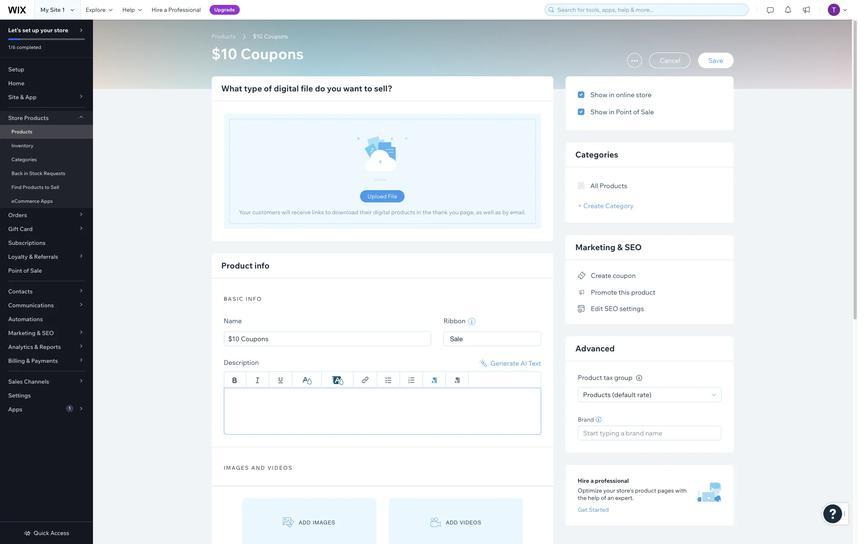 Task type: vqa. For each thing, say whether or not it's contained in the screenshot.
'alert'
no



Task type: locate. For each thing, give the bounding box(es) containing it.
& inside loyalty & referrals 'popup button'
[[29, 253, 33, 260]]

1 vertical spatial show
[[591, 108, 608, 116]]

of down loyalty & referrals
[[23, 267, 29, 274]]

1 vertical spatial sale
[[30, 267, 42, 274]]

1 horizontal spatial as
[[496, 209, 502, 216]]

& right 'loyalty'
[[29, 253, 33, 260]]

& left app
[[20, 93, 24, 101]]

1 vertical spatial to
[[45, 184, 50, 190]]

sale down loyalty & referrals
[[30, 267, 42, 274]]

1 vertical spatial your
[[604, 487, 616, 494]]

2 show from the top
[[591, 108, 608, 116]]

marketing & seo up create coupon button
[[576, 242, 642, 252]]

0 horizontal spatial marketing & seo
[[8, 329, 54, 337]]

promote image
[[578, 289, 587, 296]]

1 horizontal spatial seo
[[605, 305, 619, 313]]

let's set up your store
[[8, 27, 68, 34]]

1 horizontal spatial store
[[637, 91, 652, 99]]

apps inside ecommerce apps link
[[41, 198, 53, 204]]

quick
[[34, 529, 49, 537]]

ribbon
[[444, 317, 468, 325]]

store right online
[[637, 91, 652, 99]]

info
[[255, 260, 270, 271], [246, 296, 262, 302]]

1 horizontal spatial point
[[617, 108, 632, 116]]

0 vertical spatial your
[[40, 27, 53, 34]]

hire for hire a professional
[[578, 477, 590, 485]]

2 horizontal spatial seo
[[625, 242, 642, 252]]

0 horizontal spatial seo
[[42, 329, 54, 337]]

1 horizontal spatial site
[[50, 6, 61, 13]]

apps down settings
[[8, 406, 22, 413]]

0 horizontal spatial sale
[[30, 267, 42, 274]]

sale down ribbon
[[450, 335, 463, 343]]

products link
[[208, 32, 240, 40], [0, 125, 93, 139]]

site right my
[[50, 6, 61, 13]]

& right billing at the bottom
[[26, 357, 30, 365]]

to
[[364, 83, 373, 93], [45, 184, 50, 190], [326, 209, 331, 216]]

& inside $10 coupons form
[[618, 242, 623, 252]]

1 vertical spatial 1
[[69, 406, 71, 411]]

products up ecommerce apps
[[23, 184, 44, 190]]

categories down inventory on the top of the page
[[11, 156, 37, 162]]

in for online
[[610, 91, 615, 99]]

save
[[709, 56, 724, 65]]

1 vertical spatial you
[[449, 209, 459, 216]]

setup
[[8, 66, 24, 73]]

0 vertical spatial $10
[[253, 33, 263, 40]]

products link down store products at the left of the page
[[0, 125, 93, 139]]

of left an
[[601, 494, 607, 502]]

to right links
[[326, 209, 331, 216]]

0 horizontal spatial as
[[477, 209, 483, 216]]

info right basic
[[246, 296, 262, 302]]

0 horizontal spatial a
[[164, 6, 167, 13]]

sale down show in online store
[[641, 108, 655, 116]]

help
[[589, 494, 600, 502]]

create up promote
[[591, 272, 612, 280]]

orders button
[[0, 208, 93, 222]]

digital left file
[[274, 83, 299, 93]]

a for professional
[[591, 477, 594, 485]]

0 horizontal spatial marketing
[[8, 329, 36, 337]]

product left pages
[[636, 487, 657, 494]]

hire right help button
[[152, 6, 163, 13]]

1 vertical spatial digital
[[374, 209, 390, 216]]

1 down settings link
[[69, 406, 71, 411]]

0 vertical spatial the
[[423, 209, 432, 216]]

0 horizontal spatial $10
[[212, 44, 237, 63]]

0 vertical spatial marketing & seo
[[576, 242, 642, 252]]

as left by at the right of page
[[496, 209, 502, 216]]

0 vertical spatial hire
[[152, 6, 163, 13]]

a up optimize
[[591, 477, 594, 485]]

stock
[[29, 170, 43, 176]]

promote this product button
[[578, 286, 656, 298]]

1 horizontal spatial the
[[578, 494, 587, 502]]

my site 1
[[40, 6, 65, 13]]

upload file button
[[360, 190, 405, 202]]

in right back
[[24, 170, 28, 176]]

0 vertical spatial store
[[54, 27, 68, 34]]

hire up optimize
[[578, 477, 590, 485]]

1 horizontal spatial product
[[578, 374, 603, 382]]

0 vertical spatial show
[[591, 91, 608, 99]]

0 horizontal spatial add
[[299, 520, 311, 526]]

categories
[[576, 149, 619, 160], [11, 156, 37, 162]]

0 horizontal spatial point
[[8, 267, 22, 274]]

1 horizontal spatial add
[[446, 520, 459, 526]]

1 vertical spatial a
[[591, 477, 594, 485]]

0 horizontal spatial your
[[40, 27, 53, 34]]

get
[[578, 506, 588, 514]]

in for stock
[[24, 170, 28, 176]]

home
[[8, 80, 24, 87]]

site & app button
[[0, 90, 93, 104]]

in right products
[[417, 209, 422, 216]]

marketing & seo up 'analytics & reports'
[[8, 329, 54, 337]]

marketing up create coupon button
[[576, 242, 616, 252]]

requests
[[44, 170, 65, 176]]

product left tax
[[578, 374, 603, 382]]

store
[[8, 114, 23, 122]]

save button
[[699, 53, 734, 68]]

help
[[122, 6, 135, 13]]

your
[[40, 27, 53, 34], [604, 487, 616, 494]]

info for product info
[[255, 260, 270, 271]]

& inside the marketing & seo popup button
[[37, 329, 41, 337]]

1 vertical spatial marketing
[[8, 329, 36, 337]]

product right this
[[632, 288, 656, 296]]

the left "thank" at the right top of page
[[423, 209, 432, 216]]

$10 coupons form
[[93, 20, 859, 544]]

show down show in online store
[[591, 108, 608, 116]]

product inside button
[[632, 288, 656, 296]]

0 horizontal spatial categories
[[11, 156, 37, 162]]

the inside optimize your store's product pages with the help of an expert.
[[578, 494, 587, 502]]

products right store at the top of the page
[[24, 114, 49, 122]]

& for "site & app" popup button
[[20, 93, 24, 101]]

point down 'loyalty'
[[8, 267, 22, 274]]

2 add from the left
[[446, 520, 459, 526]]

& left reports
[[34, 343, 38, 351]]

marketing inside popup button
[[8, 329, 36, 337]]

& inside analytics & reports dropdown button
[[34, 343, 38, 351]]

1 horizontal spatial hire
[[578, 477, 590, 485]]

1 horizontal spatial your
[[604, 487, 616, 494]]

product up basic
[[221, 260, 253, 271]]

site
[[50, 6, 61, 13], [8, 93, 19, 101]]

your inside "sidebar" element
[[40, 27, 53, 34]]

products link down upgrade button
[[208, 32, 240, 40]]

1 vertical spatial info
[[246, 296, 262, 302]]

products inside store products popup button
[[24, 114, 49, 122]]

1 vertical spatial seo
[[605, 305, 619, 313]]

in inside "sidebar" element
[[24, 170, 28, 176]]

1 horizontal spatial you
[[449, 209, 459, 216]]

store down my site 1
[[54, 27, 68, 34]]

the left the help
[[578, 494, 587, 502]]

marketing inside $10 coupons form
[[576, 242, 616, 252]]

will
[[282, 209, 290, 216]]

contacts button
[[0, 285, 93, 298]]

categories link
[[0, 153, 93, 167]]

sell
[[51, 184, 59, 190]]

edit
[[591, 305, 604, 313]]

false text field
[[224, 388, 542, 435]]

1 vertical spatial product
[[636, 487, 657, 494]]

of
[[264, 83, 272, 93], [634, 108, 640, 116], [23, 267, 29, 274], [601, 494, 607, 502]]

links
[[312, 209, 324, 216]]

back in stock requests
[[11, 170, 65, 176]]

orders
[[8, 211, 27, 219]]

cancel button
[[650, 53, 691, 68]]

& up 'analytics & reports'
[[37, 329, 41, 337]]

subscriptions
[[8, 239, 46, 247]]

0 vertical spatial apps
[[41, 198, 53, 204]]

of inside optimize your store's product pages with the help of an expert.
[[601, 494, 607, 502]]

analytics & reports
[[8, 343, 61, 351]]

seo up coupon
[[625, 242, 642, 252]]

1 vertical spatial coupons
[[241, 44, 304, 63]]

& inside "site & app" popup button
[[20, 93, 24, 101]]

0 horizontal spatial to
[[45, 184, 50, 190]]

site down the home
[[8, 93, 19, 101]]

your right the up
[[40, 27, 53, 34]]

images and videos
[[224, 465, 293, 471]]

images
[[313, 520, 336, 526]]

help button
[[118, 0, 147, 20]]

1 horizontal spatial marketing & seo
[[576, 242, 642, 252]]

get started link
[[578, 506, 610, 514]]

0 horizontal spatial products link
[[0, 125, 93, 139]]

0 horizontal spatial product
[[221, 260, 253, 271]]

cancel
[[660, 56, 681, 65]]

seo down "automations" link
[[42, 329, 54, 337]]

0 horizontal spatial 1
[[62, 6, 65, 13]]

1 horizontal spatial 1
[[69, 406, 71, 411]]

seo right edit at the right bottom
[[605, 305, 619, 313]]

hire inside $10 coupons form
[[578, 477, 590, 485]]

show for show in online store
[[591, 91, 608, 99]]

1 horizontal spatial apps
[[41, 198, 53, 204]]

apps
[[41, 198, 53, 204], [8, 406, 22, 413]]

payments
[[31, 357, 58, 365]]

1 horizontal spatial categories
[[576, 149, 619, 160]]

edit seo settings
[[591, 305, 645, 313]]

videos
[[268, 465, 293, 471]]

0 vertical spatial point
[[617, 108, 632, 116]]

products down upgrade button
[[212, 33, 236, 40]]

& up coupon
[[618, 242, 623, 252]]

2 vertical spatial sale
[[450, 335, 463, 343]]

0 horizontal spatial hire
[[152, 6, 163, 13]]

as left well
[[477, 209, 483, 216]]

you left page,
[[449, 209, 459, 216]]

add right gallery icon
[[299, 520, 311, 526]]

thank
[[433, 209, 448, 216]]

apps down the find products to sell link
[[41, 198, 53, 204]]

settings
[[620, 305, 645, 313]]

0 vertical spatial sale
[[641, 108, 655, 116]]

0 vertical spatial product
[[632, 288, 656, 296]]

hire
[[152, 6, 163, 13], [578, 477, 590, 485]]

products inside the find products to sell link
[[23, 184, 44, 190]]

info up the basic info
[[255, 260, 270, 271]]

0 vertical spatial a
[[164, 6, 167, 13]]

analytics
[[8, 343, 33, 351]]

seo inside edit seo settings button
[[605, 305, 619, 313]]

this
[[619, 288, 630, 296]]

point of sale
[[8, 267, 42, 274]]

text
[[529, 359, 542, 367]]

categories up the all
[[576, 149, 619, 160]]

your down professional
[[604, 487, 616, 494]]

0 vertical spatial digital
[[274, 83, 299, 93]]

1 vertical spatial create
[[591, 272, 612, 280]]

1 vertical spatial point
[[8, 267, 22, 274]]

& inside "billing & payments" dropdown button
[[26, 357, 30, 365]]

in left online
[[610, 91, 615, 99]]

point down online
[[617, 108, 632, 116]]

0 vertical spatial seo
[[625, 242, 642, 252]]

1 right my
[[62, 6, 65, 13]]

1 vertical spatial $10 coupons
[[212, 44, 304, 63]]

you right the 'do'
[[327, 83, 342, 93]]

1 horizontal spatial marketing
[[576, 242, 616, 252]]

0 vertical spatial create
[[584, 202, 604, 210]]

1 horizontal spatial a
[[591, 477, 594, 485]]

0 horizontal spatial apps
[[8, 406, 22, 413]]

sales channels button
[[0, 375, 93, 389]]

1 show from the top
[[591, 91, 608, 99]]

& for analytics & reports dropdown button
[[34, 343, 38, 351]]

0 vertical spatial to
[[364, 83, 373, 93]]

a left the professional
[[164, 6, 167, 13]]

0 horizontal spatial store
[[54, 27, 68, 34]]

a inside $10 coupons form
[[591, 477, 594, 485]]

product
[[221, 260, 253, 271], [578, 374, 603, 382]]

seo inside the marketing & seo popup button
[[42, 329, 54, 337]]

add
[[299, 520, 311, 526], [446, 520, 459, 526]]

ecommerce apps link
[[0, 194, 93, 208]]

0 horizontal spatial the
[[423, 209, 432, 216]]

marketing & seo inside the marketing & seo popup button
[[8, 329, 54, 337]]

1 vertical spatial store
[[637, 91, 652, 99]]

0 vertical spatial product
[[221, 260, 253, 271]]

billing & payments
[[8, 357, 58, 365]]

promote
[[591, 288, 618, 296]]

create inside button
[[591, 272, 612, 280]]

let's
[[8, 27, 21, 34]]

2 horizontal spatial to
[[364, 83, 373, 93]]

1 vertical spatial the
[[578, 494, 587, 502]]

0 vertical spatial you
[[327, 83, 342, 93]]

show in online store
[[591, 91, 652, 99]]

show left online
[[591, 91, 608, 99]]

seo
[[625, 242, 642, 252], [605, 305, 619, 313], [42, 329, 54, 337]]

point inside "sidebar" element
[[8, 267, 22, 274]]

1 vertical spatial product
[[578, 374, 603, 382]]

0 vertical spatial site
[[50, 6, 61, 13]]

1 add from the left
[[299, 520, 311, 526]]

to left sell
[[45, 184, 50, 190]]

brand
[[578, 416, 594, 423]]

in down show in online store
[[610, 108, 615, 116]]

0 vertical spatial $10 coupons
[[253, 33, 288, 40]]

create
[[584, 202, 604, 210], [591, 272, 612, 280]]

back in stock requests link
[[0, 167, 93, 180]]

2 vertical spatial seo
[[42, 329, 54, 337]]

hire a professional link
[[147, 0, 206, 20]]

product
[[632, 288, 656, 296], [636, 487, 657, 494]]

a
[[164, 6, 167, 13], [591, 477, 594, 485]]

completed
[[17, 44, 41, 50]]

create right +
[[584, 202, 604, 210]]

gift card button
[[0, 222, 93, 236]]

1 vertical spatial hire
[[578, 477, 590, 485]]

products up inventory on the top of the page
[[11, 129, 32, 135]]

1 vertical spatial $10
[[212, 44, 237, 63]]

2 vertical spatial to
[[326, 209, 331, 216]]

1 vertical spatial site
[[8, 93, 19, 101]]

0 horizontal spatial site
[[8, 93, 19, 101]]

0 vertical spatial info
[[255, 260, 270, 271]]

0 vertical spatial products link
[[208, 32, 240, 40]]

1 vertical spatial marketing & seo
[[8, 329, 54, 337]]

products
[[392, 209, 416, 216]]

product info
[[221, 260, 270, 271]]

add right videos icon
[[446, 520, 459, 526]]

store inside $10 coupons form
[[637, 91, 652, 99]]

digital right their
[[374, 209, 390, 216]]

to left sell?
[[364, 83, 373, 93]]

0 vertical spatial marketing
[[576, 242, 616, 252]]

optimize
[[578, 487, 603, 494]]

marketing up analytics
[[8, 329, 36, 337]]

1 horizontal spatial digital
[[374, 209, 390, 216]]

to inside "sidebar" element
[[45, 184, 50, 190]]



Task type: describe. For each thing, give the bounding box(es) containing it.
card
[[20, 225, 33, 233]]

1 vertical spatial apps
[[8, 406, 22, 413]]

& for the marketing & seo popup button
[[37, 329, 41, 337]]

by
[[503, 209, 509, 216]]

show in point of sale
[[591, 108, 655, 116]]

hire a professional
[[152, 6, 201, 13]]

optimize your store's product pages with the help of an expert.
[[578, 487, 687, 502]]

Search for tools, apps, help & more... field
[[556, 4, 747, 16]]

product tax group
[[578, 374, 635, 382]]

your inside optimize your store's product pages with the help of an expert.
[[604, 487, 616, 494]]

email.
[[511, 209, 526, 216]]

create coupon button
[[578, 270, 636, 281]]

quick access button
[[24, 529, 69, 537]]

want
[[344, 83, 363, 93]]

info tooltip image
[[637, 375, 643, 381]]

create coupon
[[591, 272, 636, 280]]

1/6 completed
[[8, 44, 41, 50]]

sidebar element
[[0, 20, 93, 544]]

what type of digital file do you want to sell?
[[221, 83, 393, 93]]

what
[[221, 83, 242, 93]]

marketing & seo inside $10 coupons form
[[576, 242, 642, 252]]

+
[[578, 202, 583, 210]]

1 inside "sidebar" element
[[69, 406, 71, 411]]

(default
[[613, 391, 636, 399]]

with
[[676, 487, 687, 494]]

gift card
[[8, 225, 33, 233]]

generate ai text
[[491, 359, 542, 367]]

access
[[51, 529, 69, 537]]

add images
[[299, 520, 336, 526]]

receive
[[292, 209, 311, 216]]

0 vertical spatial coupons
[[264, 33, 288, 40]]

professional
[[596, 477, 630, 485]]

my
[[40, 6, 49, 13]]

app
[[25, 93, 37, 101]]

products right the all
[[600, 182, 628, 190]]

analytics & reports button
[[0, 340, 93, 354]]

online
[[617, 91, 635, 99]]

promote coupon image
[[578, 272, 587, 280]]

Start typing a brand name field
[[581, 426, 719, 440]]

all products
[[591, 182, 628, 190]]

edit seo settings button
[[578, 303, 645, 314]]

1 horizontal spatial sale
[[450, 335, 463, 343]]

contacts
[[8, 288, 33, 295]]

ecommerce
[[11, 198, 40, 204]]

2 as from the left
[[496, 209, 502, 216]]

basic info
[[224, 296, 262, 302]]

upgrade button
[[210, 5, 240, 15]]

billing & payments button
[[0, 354, 93, 368]]

products down product tax group
[[584, 391, 611, 399]]

product for product tax group
[[578, 374, 603, 382]]

a for professional
[[164, 6, 167, 13]]

product inside optimize your store's product pages with the help of an expert.
[[636, 487, 657, 494]]

seo settings image
[[578, 305, 587, 313]]

generate
[[491, 359, 520, 367]]

store products
[[8, 114, 49, 122]]

your customers will receive links to download their digital products in the thank you page, as well as by email.
[[239, 209, 526, 216]]

videos icon image
[[431, 517, 442, 528]]

sale inside "sidebar" element
[[30, 267, 42, 274]]

of down online
[[634, 108, 640, 116]]

find
[[11, 184, 22, 190]]

name
[[224, 317, 242, 325]]

categories inside $10 coupons form
[[576, 149, 619, 160]]

point inside $10 coupons form
[[617, 108, 632, 116]]

gift
[[8, 225, 18, 233]]

& for "billing & payments" dropdown button
[[26, 357, 30, 365]]

inventory link
[[0, 139, 93, 153]]

explore
[[86, 6, 106, 13]]

store inside "sidebar" element
[[54, 27, 68, 34]]

an
[[608, 494, 615, 502]]

generate ai text button
[[479, 358, 542, 368]]

store products button
[[0, 111, 93, 125]]

download
[[332, 209, 359, 216]]

categories inside categories link
[[11, 156, 37, 162]]

of right the type
[[264, 83, 272, 93]]

add for add images
[[299, 520, 311, 526]]

ai
[[521, 359, 528, 367]]

Add a product name text field
[[224, 332, 432, 346]]

automations link
[[0, 312, 93, 326]]

hire for hire a professional
[[152, 6, 163, 13]]

in for point
[[610, 108, 615, 116]]

professional
[[168, 6, 201, 13]]

1 horizontal spatial products link
[[208, 32, 240, 40]]

1 horizontal spatial to
[[326, 209, 331, 216]]

1 horizontal spatial $10
[[253, 33, 263, 40]]

2 horizontal spatial sale
[[641, 108, 655, 116]]

upload
[[368, 193, 387, 200]]

& for loyalty & referrals 'popup button'
[[29, 253, 33, 260]]

sales
[[8, 378, 23, 385]]

add for add videos
[[446, 520, 459, 526]]

of inside "sidebar" element
[[23, 267, 29, 274]]

info for basic info
[[246, 296, 262, 302]]

videos
[[460, 520, 482, 526]]

file
[[301, 83, 313, 93]]

0 vertical spatial 1
[[62, 6, 65, 13]]

communications button
[[0, 298, 93, 312]]

pages
[[658, 487, 675, 494]]

get started
[[578, 506, 610, 514]]

referrals
[[34, 253, 58, 260]]

loyalty
[[8, 253, 28, 260]]

1 vertical spatial products link
[[0, 125, 93, 139]]

show for show in point of sale
[[591, 108, 608, 116]]

expert.
[[616, 494, 634, 502]]

site inside popup button
[[8, 93, 19, 101]]

inventory
[[11, 142, 33, 149]]

images
[[224, 465, 250, 471]]

advanced
[[576, 343, 615, 354]]

point of sale link
[[0, 264, 93, 278]]

coupon
[[613, 272, 636, 280]]

loyalty & referrals
[[8, 253, 58, 260]]

0 horizontal spatial you
[[327, 83, 342, 93]]

do
[[315, 83, 325, 93]]

up
[[32, 27, 39, 34]]

ecommerce apps
[[11, 198, 53, 204]]

find products to sell link
[[0, 180, 93, 194]]

setup link
[[0, 62, 93, 76]]

type
[[244, 83, 262, 93]]

+ create category button
[[578, 202, 634, 210]]

settings
[[8, 392, 31, 399]]

1/6
[[8, 44, 16, 50]]

0 horizontal spatial digital
[[274, 83, 299, 93]]

their
[[360, 209, 372, 216]]

hire a professional
[[578, 477, 630, 485]]

home link
[[0, 76, 93, 90]]

gallery image
[[283, 517, 294, 528]]

page,
[[460, 209, 475, 216]]

1 as from the left
[[477, 209, 483, 216]]

products (default rate)
[[584, 391, 652, 399]]

billing
[[8, 357, 25, 365]]

product for product info
[[221, 260, 253, 271]]



